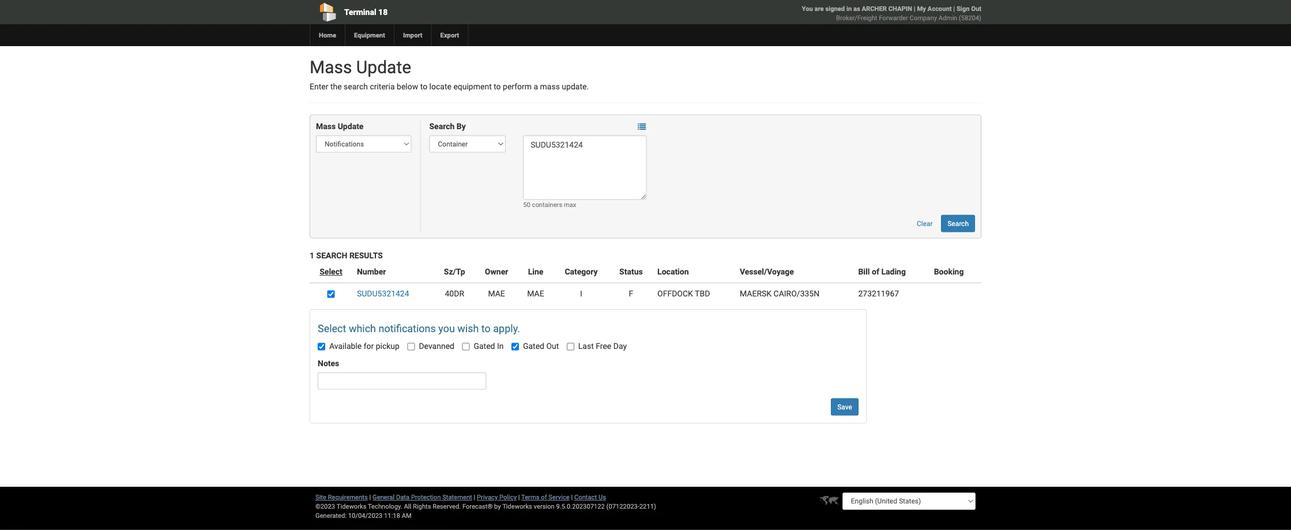 Task type: locate. For each thing, give the bounding box(es) containing it.
in
[[847, 5, 852, 12]]

data
[[396, 493, 410, 501]]

mass
[[310, 57, 352, 77], [316, 122, 336, 131]]

search right 1
[[316, 251, 347, 260]]

sudu5321424 link
[[357, 289, 409, 298]]

1
[[310, 251, 314, 260]]

free
[[596, 341, 611, 351]]

1 horizontal spatial of
[[872, 267, 879, 276]]

site
[[315, 493, 326, 501]]

1 vertical spatial out
[[546, 341, 559, 351]]

2 horizontal spatial search
[[948, 219, 969, 227]]

mae down owner
[[488, 289, 505, 298]]

1 vertical spatial select
[[318, 322, 346, 334]]

of right "bill"
[[872, 267, 879, 276]]

gated left in
[[474, 341, 495, 351]]

broker/freight
[[836, 14, 877, 22]]

my account link
[[917, 5, 952, 12]]

1 gated from the left
[[474, 341, 495, 351]]

11:18
[[384, 512, 400, 519]]

devanned
[[419, 341, 454, 351]]

reserved.
[[433, 503, 461, 510]]

0 horizontal spatial out
[[546, 341, 559, 351]]

update inside mass update enter the search criteria below to locate equipment to perform a mass update.
[[356, 57, 411, 77]]

0 horizontal spatial mae
[[488, 289, 505, 298]]

0 vertical spatial mass
[[310, 57, 352, 77]]

search button
[[941, 215, 975, 232]]

to left perform
[[494, 82, 501, 91]]

50
[[523, 201, 530, 208]]

by
[[494, 503, 501, 510]]

search for search by
[[429, 122, 455, 131]]

| up 9.5.0.202307122
[[571, 493, 573, 501]]

0 horizontal spatial gated
[[474, 341, 495, 351]]

clear button
[[911, 215, 939, 232]]

1 horizontal spatial out
[[971, 5, 982, 12]]

select for select which notifications you wish to apply.
[[318, 322, 346, 334]]

mae down 'line'
[[527, 289, 544, 298]]

select up available
[[318, 322, 346, 334]]

mass inside mass update enter the search criteria below to locate equipment to perform a mass update.
[[310, 57, 352, 77]]

equipment
[[354, 31, 385, 39]]

chapin
[[889, 5, 912, 12]]

1 horizontal spatial search
[[429, 122, 455, 131]]

0 vertical spatial update
[[356, 57, 411, 77]]

am
[[402, 512, 412, 519]]

1 horizontal spatial mae
[[527, 289, 544, 298]]

signed
[[826, 5, 845, 12]]

0 vertical spatial of
[[872, 267, 879, 276]]

account
[[928, 5, 952, 12]]

search right clear button
[[948, 219, 969, 227]]

export
[[440, 31, 459, 39]]

technology.
[[368, 503, 402, 510]]

search by
[[429, 122, 466, 131]]

mass for mass update
[[316, 122, 336, 131]]

None checkbox
[[327, 290, 335, 298], [407, 343, 415, 350], [327, 290, 335, 298], [407, 343, 415, 350]]

general
[[373, 493, 395, 501]]

2 vertical spatial search
[[316, 251, 347, 260]]

privacy
[[477, 493, 498, 501]]

update down search
[[338, 122, 364, 131]]

0 horizontal spatial of
[[541, 493, 547, 501]]

i
[[580, 289, 582, 298]]

sign out link
[[957, 5, 982, 12]]

notifications
[[379, 322, 436, 334]]

offdock tbd
[[658, 289, 710, 298]]

terminal 18 link
[[310, 0, 580, 24]]

archer
[[862, 5, 887, 12]]

gated for gated in
[[474, 341, 495, 351]]

update
[[356, 57, 411, 77], [338, 122, 364, 131]]

search inside search button
[[948, 219, 969, 227]]

you
[[802, 5, 813, 12]]

|
[[914, 5, 916, 12], [954, 5, 955, 12], [369, 493, 371, 501], [474, 493, 475, 501], [518, 493, 520, 501], [571, 493, 573, 501]]

50 containers max
[[523, 201, 576, 208]]

update.
[[562, 82, 589, 91]]

1 vertical spatial search
[[948, 219, 969, 227]]

update for mass update
[[338, 122, 364, 131]]

mass for mass update enter the search criteria below to locate equipment to perform a mass update.
[[310, 57, 352, 77]]

are
[[815, 5, 824, 12]]

update up criteria
[[356, 57, 411, 77]]

0 vertical spatial out
[[971, 5, 982, 12]]

1 vertical spatial mass
[[316, 122, 336, 131]]

1 vertical spatial of
[[541, 493, 547, 501]]

tbd
[[695, 289, 710, 298]]

1 vertical spatial update
[[338, 122, 364, 131]]

out left last
[[546, 341, 559, 351]]

mass up the
[[310, 57, 352, 77]]

0 vertical spatial select
[[320, 267, 342, 276]]

gated right in
[[523, 341, 544, 351]]

the
[[330, 82, 342, 91]]

site requirements link
[[315, 493, 368, 501]]

f
[[629, 289, 633, 298]]

available
[[329, 341, 362, 351]]

save button
[[831, 398, 859, 416]]

1 horizontal spatial to
[[481, 322, 491, 334]]

of up the version
[[541, 493, 547, 501]]

| up the forecast® on the bottom of page
[[474, 493, 475, 501]]

mass down enter
[[316, 122, 336, 131]]

search left by on the left of the page
[[429, 122, 455, 131]]

forecast®
[[463, 503, 493, 510]]

18
[[378, 7, 388, 17]]

40dr
[[445, 289, 464, 298]]

| left sign
[[954, 5, 955, 12]]

gated
[[474, 341, 495, 351], [523, 341, 544, 351]]

of
[[872, 267, 879, 276], [541, 493, 547, 501]]

to right below
[[420, 82, 427, 91]]

owner
[[485, 267, 508, 276]]

to right the 'wish'
[[481, 322, 491, 334]]

company
[[910, 14, 937, 22]]

mass update enter the search criteria below to locate equipment to perform a mass update.
[[310, 57, 589, 91]]

contact
[[574, 493, 597, 501]]

2 mae from the left
[[527, 289, 544, 298]]

out up (58204)
[[971, 5, 982, 12]]

9.5.0.202307122
[[556, 503, 605, 510]]

max
[[564, 201, 576, 208]]

2 gated from the left
[[523, 341, 544, 351]]

forwarder
[[879, 14, 908, 22]]

None checkbox
[[318, 343, 325, 350], [462, 343, 470, 350], [512, 343, 519, 350], [567, 343, 574, 350], [318, 343, 325, 350], [462, 343, 470, 350], [512, 343, 519, 350], [567, 343, 574, 350]]

0 vertical spatial search
[[429, 122, 455, 131]]

all
[[404, 503, 411, 510]]

criteria
[[370, 82, 395, 91]]

rights
[[413, 503, 431, 510]]

admin
[[939, 14, 957, 22]]

1 horizontal spatial gated
[[523, 341, 544, 351]]

policy
[[499, 493, 517, 501]]

select down "1 search results"
[[320, 267, 342, 276]]

out
[[971, 5, 982, 12], [546, 341, 559, 351]]

mass update
[[316, 122, 364, 131]]



Task type: describe. For each thing, give the bounding box(es) containing it.
gated out
[[523, 341, 559, 351]]

for
[[364, 341, 374, 351]]

number
[[357, 267, 386, 276]]

| left my
[[914, 5, 916, 12]]

| up "tideworks"
[[518, 493, 520, 501]]

us
[[599, 493, 606, 501]]

lading
[[881, 267, 906, 276]]

wish
[[458, 322, 479, 334]]

maersk
[[740, 289, 772, 298]]

0 horizontal spatial search
[[316, 251, 347, 260]]

my
[[917, 5, 926, 12]]

generated:
[[315, 512, 347, 519]]

vessel/voyage
[[740, 267, 794, 276]]

273211967
[[858, 289, 899, 298]]

bill of lading
[[858, 267, 906, 276]]

privacy policy link
[[477, 493, 517, 501]]

Notes text field
[[318, 372, 487, 390]]

sign
[[957, 5, 970, 12]]

1 mae from the left
[[488, 289, 505, 298]]

as
[[854, 5, 860, 12]]

SUDU5321424 text field
[[523, 135, 647, 200]]

sudu5321424
[[357, 289, 409, 298]]

statement
[[442, 493, 472, 501]]

| left general
[[369, 493, 371, 501]]

of inside site requirements | general data protection statement | privacy policy | terms of service | contact us ©2023 tideworks technology. all rights reserved. forecast® by tideworks version 9.5.0.202307122 (07122023-2211) generated: 10/04/2023 11:18 am
[[541, 493, 547, 501]]

notes
[[318, 359, 339, 368]]

you are signed in as archer chapin | my account | sign out broker/freight forwarder company admin (58204)
[[802, 5, 982, 22]]

a
[[534, 82, 538, 91]]

below
[[397, 82, 418, 91]]

equipment
[[454, 82, 492, 91]]

available for pickup
[[329, 341, 400, 351]]

10/04/2023
[[348, 512, 383, 519]]

0 horizontal spatial to
[[420, 82, 427, 91]]

contact us link
[[574, 493, 606, 501]]

locate
[[429, 82, 452, 91]]

select for select
[[320, 267, 342, 276]]

gated for gated out
[[523, 341, 544, 351]]

maersk cairo/335n
[[740, 289, 820, 298]]

protection
[[411, 493, 441, 501]]

out inside you are signed in as archer chapin | my account | sign out broker/freight forwarder company admin (58204)
[[971, 5, 982, 12]]

search
[[344, 82, 368, 91]]

2 horizontal spatial to
[[494, 82, 501, 91]]

select which notifications you wish to apply.
[[318, 322, 520, 334]]

update for mass update enter the search criteria below to locate equipment to perform a mass update.
[[356, 57, 411, 77]]

which
[[349, 322, 376, 334]]

service
[[549, 493, 570, 501]]

site requirements | general data protection statement | privacy policy | terms of service | contact us ©2023 tideworks technology. all rights reserved. forecast® by tideworks version 9.5.0.202307122 (07122023-2211) generated: 10/04/2023 11:18 am
[[315, 493, 656, 519]]

pickup
[[376, 341, 400, 351]]

day
[[613, 341, 627, 351]]

by
[[457, 122, 466, 131]]

home link
[[310, 24, 345, 46]]

home
[[319, 31, 336, 39]]

booking
[[934, 267, 964, 276]]

terms of service link
[[521, 493, 570, 501]]

gated in
[[474, 341, 504, 351]]

1 search results
[[310, 251, 383, 260]]

import
[[403, 31, 423, 39]]

last free day
[[578, 341, 627, 351]]

bill
[[858, 267, 870, 276]]

category
[[565, 267, 598, 276]]

last
[[578, 341, 594, 351]]

©2023 tideworks
[[315, 503, 366, 510]]

apply.
[[493, 322, 520, 334]]

line
[[528, 267, 543, 276]]

equipment link
[[345, 24, 394, 46]]

general data protection statement link
[[373, 493, 472, 501]]

cairo/335n
[[774, 289, 820, 298]]

results
[[349, 251, 383, 260]]

version
[[534, 503, 555, 510]]

search for search
[[948, 219, 969, 227]]

import link
[[394, 24, 431, 46]]

2211)
[[639, 503, 656, 510]]

show list image
[[638, 123, 646, 131]]

export link
[[431, 24, 468, 46]]

terminal
[[344, 7, 376, 17]]

(07122023-
[[606, 503, 640, 510]]

containers
[[532, 201, 562, 208]]

perform
[[503, 82, 532, 91]]

location
[[658, 267, 689, 276]]

sz/tp
[[444, 267, 465, 276]]

mass
[[540, 82, 560, 91]]

terminal 18
[[344, 7, 388, 17]]

in
[[497, 341, 504, 351]]



Task type: vqa. For each thing, say whether or not it's contained in the screenshot.
proceeding.
no



